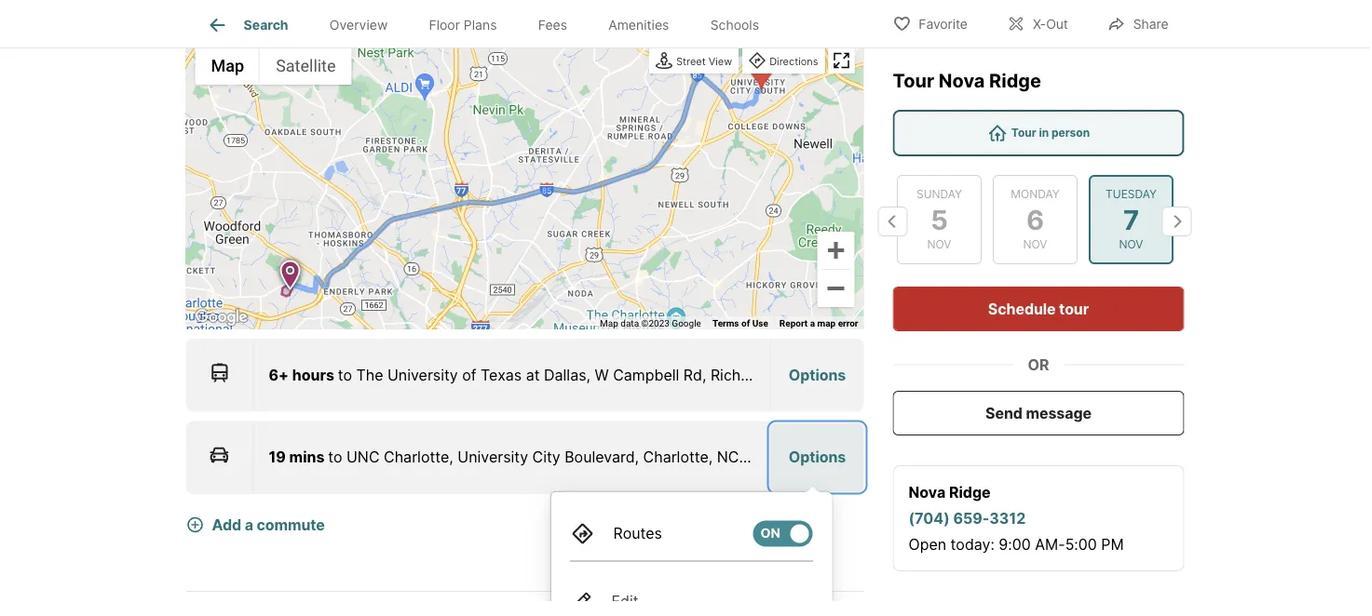 Task type: vqa. For each thing, say whether or not it's contained in the screenshot.
Boulevard,
yes



Task type: describe. For each thing, give the bounding box(es) containing it.
add a commute button
[[186, 504, 355, 547]]

on
[[761, 526, 780, 542]]

directions
[[770, 55, 818, 67]]

x-
[[1033, 16, 1046, 32]]

street
[[676, 55, 706, 67]]

tour for tour nova ridge
[[893, 69, 935, 92]]

nova inside nova ridge (704) 659-3312 open today: 9:00 am-5:00 pm
[[909, 484, 946, 502]]

texas
[[481, 366, 522, 384]]

overview tab
[[309, 3, 408, 48]]

2 charlotte, from the left
[[643, 449, 713, 467]]

the
[[356, 366, 383, 384]]

1 vertical spatial university
[[458, 449, 528, 467]]

floor plans
[[429, 17, 497, 33]]

rd,
[[684, 366, 707, 384]]

am-
[[1035, 536, 1065, 554]]

1 vertical spatial usa
[[748, 449, 778, 467]]

a for add
[[245, 516, 253, 534]]

schools
[[710, 17, 759, 33]]

3312
[[990, 510, 1026, 528]]

659-
[[953, 510, 990, 528]]

out
[[1046, 16, 1068, 32]]

terms
[[713, 318, 739, 329]]

pm
[[1101, 536, 1124, 554]]

campbell
[[613, 366, 679, 384]]

©2023
[[641, 318, 670, 329]]

5:00
[[1065, 536, 1097, 554]]

map
[[818, 318, 836, 329]]

x-out button
[[991, 4, 1084, 42]]

sunday
[[916, 188, 962, 201]]

tour in person list box
[[893, 110, 1185, 157]]

(704)
[[909, 510, 950, 528]]

to for 6+ hours
[[338, 366, 352, 384]]

hours
[[292, 366, 334, 384]]

send
[[986, 404, 1023, 422]]

nova ridge (704) 659-3312 open today: 9:00 am-5:00 pm
[[909, 484, 1124, 554]]

0 vertical spatial university
[[388, 366, 458, 384]]

19 mins to unc charlotte, university city boulevard, charlotte, nc, usa
[[269, 449, 778, 467]]

to for 19 mins
[[328, 449, 342, 467]]

use
[[752, 318, 768, 329]]

next image
[[1162, 207, 1192, 237]]

0 horizontal spatial of
[[462, 366, 477, 384]]

message
[[1026, 404, 1092, 422]]

routes
[[613, 525, 662, 543]]

map for map
[[211, 56, 244, 76]]

share button
[[1092, 4, 1185, 42]]

2 options button from the top
[[771, 424, 864, 491]]

in
[[1039, 126, 1049, 140]]

plans
[[464, 17, 497, 33]]

map region
[[186, 0, 901, 532]]

sunday 5 nov
[[916, 188, 962, 252]]

6+ hours to the university of texas at dallas, w campbell rd, richardson, tx, usa
[[269, 366, 856, 384]]

terms of use link
[[713, 318, 768, 329]]

monday
[[1011, 188, 1059, 201]]

tour
[[1059, 300, 1089, 318]]

tour in person
[[1012, 126, 1090, 140]]

fees
[[538, 17, 567, 33]]

monday 6 nov
[[1011, 188, 1059, 252]]

(704) 659-3312 link
[[909, 510, 1026, 528]]

overview
[[330, 17, 388, 33]]

add a commute
[[212, 516, 325, 534]]

map data ©2023 google
[[600, 318, 701, 329]]

send message button
[[893, 391, 1185, 436]]

favorite button
[[877, 4, 984, 42]]

9:00
[[999, 536, 1031, 554]]

amenities tab
[[588, 3, 690, 48]]

directions button
[[745, 49, 823, 74]]

terms of use
[[713, 318, 768, 329]]

or
[[1028, 356, 1049, 374]]

tuesday
[[1105, 188, 1157, 201]]

1 options button from the top
[[771, 342, 864, 409]]

report a map error
[[780, 318, 858, 329]]



Task type: locate. For each thing, give the bounding box(es) containing it.
amenities
[[609, 17, 669, 33]]

1 horizontal spatial usa
[[825, 366, 856, 384]]

richardson,
[[711, 366, 793, 384]]

tour down favorite 'button'
[[893, 69, 935, 92]]

today:
[[951, 536, 995, 554]]

0 vertical spatial tour
[[893, 69, 935, 92]]

commute
[[257, 516, 325, 534]]

nov inside tuesday 7 nov
[[1119, 238, 1143, 252]]

map button
[[195, 47, 260, 85]]

nova
[[939, 69, 985, 92], [909, 484, 946, 502]]

0 vertical spatial map
[[211, 56, 244, 76]]

floor
[[429, 17, 460, 33]]

tour left in
[[1012, 126, 1037, 140]]

google
[[672, 318, 701, 329]]

5
[[930, 203, 948, 236]]

0 horizontal spatial charlotte,
[[384, 449, 453, 467]]

1 vertical spatial tour
[[1012, 126, 1037, 140]]

mins
[[289, 449, 325, 467]]

university
[[388, 366, 458, 384], [458, 449, 528, 467]]

nov down the "7"
[[1119, 238, 1143, 252]]

1 vertical spatial ridge
[[949, 484, 991, 502]]

1 horizontal spatial nov
[[1023, 238, 1047, 252]]

1 nov from the left
[[927, 238, 951, 252]]

schedule
[[988, 300, 1056, 318]]

0 vertical spatial of
[[742, 318, 750, 329]]

ridge up tour in person list box
[[989, 69, 1041, 92]]

0 vertical spatial options
[[789, 366, 846, 384]]

add
[[212, 516, 241, 534]]

0 vertical spatial options button
[[771, 342, 864, 409]]

0 vertical spatial to
[[338, 366, 352, 384]]

of left use
[[742, 318, 750, 329]]

a inside button
[[245, 516, 253, 534]]

0 horizontal spatial map
[[211, 56, 244, 76]]

university left city
[[458, 449, 528, 467]]

data
[[621, 318, 639, 329]]

usa right "nc,"
[[748, 449, 778, 467]]

at
[[526, 366, 540, 384]]

university right the
[[388, 366, 458, 384]]

of
[[742, 318, 750, 329], [462, 366, 477, 384]]

schools tab
[[690, 3, 780, 48]]

unc
[[347, 449, 380, 467]]

of left texas in the bottom of the page
[[462, 366, 477, 384]]

1 vertical spatial a
[[245, 516, 253, 534]]

options down report a map error
[[789, 366, 846, 384]]

1 horizontal spatial of
[[742, 318, 750, 329]]

options down "tx,"
[[789, 449, 846, 467]]

usa right "tx,"
[[825, 366, 856, 384]]

boulevard,
[[565, 449, 639, 467]]

ridge inside nova ridge (704) 659-3312 open today: 9:00 am-5:00 pm
[[949, 484, 991, 502]]

0 vertical spatial ridge
[[989, 69, 1041, 92]]

charlotte, right the unc
[[384, 449, 453, 467]]

street view button
[[651, 49, 737, 74]]

w
[[595, 366, 609, 384]]

1 options from the top
[[789, 366, 846, 384]]

error
[[838, 318, 858, 329]]

send message
[[986, 404, 1092, 422]]

city
[[532, 449, 561, 467]]

satellite
[[276, 56, 336, 76]]

0 horizontal spatial nov
[[927, 238, 951, 252]]

1 vertical spatial of
[[462, 366, 477, 384]]

6+
[[269, 366, 289, 384]]

options button down "tx,"
[[771, 424, 864, 491]]

to left the
[[338, 366, 352, 384]]

1 horizontal spatial tour
[[1012, 126, 1037, 140]]

nova down favorite
[[939, 69, 985, 92]]

map for map data ©2023 google
[[600, 318, 618, 329]]

ridge
[[989, 69, 1041, 92], [949, 484, 991, 502]]

0 vertical spatial a
[[810, 318, 815, 329]]

map left data on the bottom left of page
[[600, 318, 618, 329]]

dallas,
[[544, 366, 591, 384]]

1 horizontal spatial charlotte,
[[643, 449, 713, 467]]

0 horizontal spatial usa
[[748, 449, 778, 467]]

satellite button
[[260, 47, 352, 85]]

menu bar
[[195, 47, 352, 85]]

report a map error link
[[780, 318, 858, 329]]

2 horizontal spatial nov
[[1119, 238, 1143, 252]]

1 vertical spatial options button
[[771, 424, 864, 491]]

options button down report a map error
[[771, 342, 864, 409]]

nov inside monday 6 nov
[[1023, 238, 1047, 252]]

6
[[1026, 203, 1044, 236]]

nova up (704)
[[909, 484, 946, 502]]

1 charlotte, from the left
[[384, 449, 453, 467]]

search link
[[206, 14, 288, 36]]

menu bar containing map
[[195, 47, 352, 85]]

person
[[1052, 126, 1090, 140]]

schedule tour
[[988, 300, 1089, 318]]

0 vertical spatial nova
[[939, 69, 985, 92]]

tour in person option
[[893, 110, 1185, 157]]

tuesday 7 nov
[[1105, 188, 1157, 252]]

1 vertical spatial nova
[[909, 484, 946, 502]]

to left the unc
[[328, 449, 342, 467]]

to
[[338, 366, 352, 384], [328, 449, 342, 467]]

nov inside sunday 5 nov
[[927, 238, 951, 252]]

usa
[[825, 366, 856, 384], [748, 449, 778, 467]]

nov down 6
[[1023, 238, 1047, 252]]

tab list
[[186, 0, 795, 48]]

tour for tour in person
[[1012, 126, 1037, 140]]

1 vertical spatial map
[[600, 318, 618, 329]]

1 vertical spatial to
[[328, 449, 342, 467]]

nov for 6
[[1023, 238, 1047, 252]]

x-out
[[1033, 16, 1068, 32]]

view
[[709, 55, 732, 67]]

0 horizontal spatial a
[[245, 516, 253, 534]]

charlotte, left "nc,"
[[643, 449, 713, 467]]

1 horizontal spatial map
[[600, 318, 618, 329]]

2 options from the top
[[789, 449, 846, 467]]

1 vertical spatial options
[[789, 449, 846, 467]]

19
[[269, 449, 286, 467]]

2 nov from the left
[[1023, 238, 1047, 252]]

share
[[1134, 16, 1169, 32]]

report
[[780, 318, 808, 329]]

open
[[909, 536, 947, 554]]

1 horizontal spatial a
[[810, 318, 815, 329]]

0 vertical spatial usa
[[825, 366, 856, 384]]

options button
[[771, 342, 864, 409], [771, 424, 864, 491]]

tour nova ridge
[[893, 69, 1041, 92]]

nov for 5
[[927, 238, 951, 252]]

a for report
[[810, 318, 815, 329]]

7
[[1123, 203, 1139, 236]]

tx,
[[798, 366, 821, 384]]

fees tab
[[518, 3, 588, 48]]

tab list containing search
[[186, 0, 795, 48]]

map down search link
[[211, 56, 244, 76]]

a left map
[[810, 318, 815, 329]]

favorite
[[919, 16, 968, 32]]

street view
[[676, 55, 732, 67]]

tour inside "option"
[[1012, 126, 1037, 140]]

map
[[211, 56, 244, 76], [600, 318, 618, 329]]

schedule tour button
[[893, 287, 1185, 332]]

floor plans tab
[[408, 3, 518, 48]]

tour
[[893, 69, 935, 92], [1012, 126, 1037, 140]]

previous image
[[878, 207, 908, 237]]

nc,
[[717, 449, 743, 467]]

a right add
[[245, 516, 253, 534]]

nov down 5
[[927, 238, 951, 252]]

ridge up the 659-
[[949, 484, 991, 502]]

google image
[[191, 305, 252, 330]]

search
[[244, 17, 288, 33]]

nov for 7
[[1119, 238, 1143, 252]]

charlotte,
[[384, 449, 453, 467], [643, 449, 713, 467]]

map inside popup button
[[211, 56, 244, 76]]

0 horizontal spatial tour
[[893, 69, 935, 92]]

3 nov from the left
[[1119, 238, 1143, 252]]

nov
[[927, 238, 951, 252], [1023, 238, 1047, 252], [1119, 238, 1143, 252]]

None checkbox
[[753, 521, 813, 547]]



